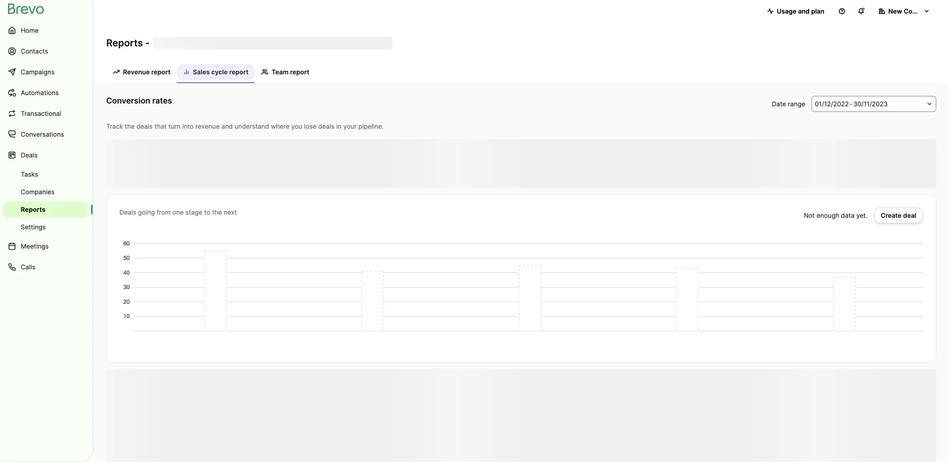 Task type: locate. For each thing, give the bounding box(es) containing it.
automations link
[[3, 83, 88, 102]]

2 deals from the left
[[319, 122, 335, 130]]

- up revenue report
[[145, 37, 150, 49]]

tasks link
[[3, 166, 88, 182]]

usage
[[777, 7, 797, 15]]

tab list containing revenue report
[[106, 64, 937, 83]]

0 horizontal spatial report
[[151, 68, 171, 76]]

team
[[272, 68, 289, 76]]

0 horizontal spatial the
[[125, 122, 135, 130]]

1 report from the left
[[151, 68, 171, 76]]

revenue
[[123, 68, 150, 76]]

report right the revenue
[[151, 68, 171, 76]]

0 vertical spatial and
[[799, 7, 810, 15]]

conversion rates
[[106, 96, 172, 106]]

new company button
[[873, 3, 937, 19]]

1 deals from the left
[[137, 122, 153, 130]]

not enough data yet.
[[805, 211, 868, 219]]

date range
[[773, 100, 806, 108]]

report right team
[[290, 68, 310, 76]]

where
[[271, 122, 290, 130]]

tab list
[[106, 64, 937, 83]]

1 horizontal spatial report
[[229, 68, 249, 76]]

data
[[842, 211, 855, 219]]

the
[[125, 122, 135, 130], [212, 208, 222, 216]]

transactional link
[[3, 104, 88, 123]]

conversations
[[21, 130, 64, 138]]

- right 01/12/2022
[[850, 100, 853, 108]]

0 horizontal spatial -
[[145, 37, 150, 49]]

1 horizontal spatial deals
[[319, 122, 335, 130]]

0 vertical spatial reports
[[106, 37, 143, 49]]

company
[[905, 7, 934, 15]]

deals left that
[[137, 122, 153, 130]]

report right cycle
[[229, 68, 249, 76]]

1 horizontal spatial and
[[799, 7, 810, 15]]

lose
[[304, 122, 317, 130]]

cycle
[[211, 68, 228, 76]]

3 report from the left
[[290, 68, 310, 76]]

and
[[799, 7, 810, 15], [222, 122, 233, 130]]

report for team report
[[290, 68, 310, 76]]

usage and plan
[[777, 7, 825, 15]]

revenue
[[196, 122, 220, 130]]

1 vertical spatial -
[[850, 100, 853, 108]]

deals left in
[[319, 122, 335, 130]]

0 vertical spatial the
[[125, 122, 135, 130]]

yet.
[[857, 211, 868, 219]]

1 horizontal spatial deals
[[120, 208, 136, 216]]

transactional
[[21, 110, 61, 118]]

0 vertical spatial deals
[[21, 151, 38, 159]]

stage
[[186, 208, 203, 216]]

deals
[[21, 151, 38, 159], [120, 208, 136, 216]]

0 horizontal spatial deals
[[137, 122, 153, 130]]

1 vertical spatial deals
[[120, 208, 136, 216]]

companies
[[21, 188, 55, 196]]

and right the revenue
[[222, 122, 233, 130]]

-
[[145, 37, 150, 49], [850, 100, 853, 108]]

deals going from one stage to the next
[[120, 208, 237, 216]]

deals left going
[[120, 208, 136, 216]]

campaigns
[[21, 68, 55, 76]]

automations
[[21, 89, 59, 97]]

0 vertical spatial -
[[145, 37, 150, 49]]

reports link
[[3, 201, 88, 217]]

1 horizontal spatial reports
[[106, 37, 143, 49]]

reports up the revenue
[[106, 37, 143, 49]]

deals up the tasks
[[21, 151, 38, 159]]

report for revenue report
[[151, 68, 171, 76]]

team report link
[[255, 64, 316, 82]]

2 horizontal spatial report
[[290, 68, 310, 76]]

to
[[204, 208, 210, 216]]

contacts
[[21, 47, 48, 55]]

your
[[344, 122, 357, 130]]

sales
[[193, 68, 210, 76]]

reports
[[106, 37, 143, 49], [21, 205, 46, 213]]

one
[[173, 208, 184, 216]]

and left plan
[[799, 7, 810, 15]]

1 vertical spatial reports
[[21, 205, 46, 213]]

1 horizontal spatial -
[[850, 100, 853, 108]]

going
[[138, 208, 155, 216]]

into
[[182, 122, 194, 130]]

new company
[[889, 7, 934, 15]]

new
[[889, 7, 903, 15]]

contacts link
[[3, 42, 88, 61]]

30/11/2023
[[854, 100, 888, 108]]

the right to
[[212, 208, 222, 216]]

the right 'track' on the top left of page
[[125, 122, 135, 130]]

report
[[151, 68, 171, 76], [229, 68, 249, 76], [290, 68, 310, 76]]

0 horizontal spatial reports
[[21, 205, 46, 213]]

1 vertical spatial the
[[212, 208, 222, 216]]

reports up settings
[[21, 205, 46, 213]]

deals
[[137, 122, 153, 130], [319, 122, 335, 130]]

that
[[155, 122, 167, 130]]

1 vertical spatial and
[[222, 122, 233, 130]]

0 horizontal spatial deals
[[21, 151, 38, 159]]

from
[[157, 208, 171, 216]]

deals link
[[3, 146, 88, 165]]

settings
[[21, 223, 46, 231]]



Task type: vqa. For each thing, say whether or not it's contained in the screenshot.
of to the top
no



Task type: describe. For each thing, give the bounding box(es) containing it.
conversion
[[106, 96, 150, 106]]

sales cycle report
[[193, 68, 249, 76]]

reports -
[[106, 37, 150, 49]]

usage and plan button
[[761, 3, 831, 19]]

create deal
[[881, 211, 917, 219]]

in
[[337, 122, 342, 130]]

settings link
[[3, 219, 88, 235]]

01/12/2022
[[816, 100, 849, 108]]

revenue report
[[123, 68, 171, 76]]

date
[[773, 100, 787, 108]]

home
[[21, 26, 39, 34]]

and inside button
[[799, 7, 810, 15]]

next
[[224, 208, 237, 216]]

meetings
[[21, 242, 49, 250]]

deal
[[904, 211, 917, 219]]

reports for reports
[[21, 205, 46, 213]]

0 horizontal spatial and
[[222, 122, 233, 130]]

calls
[[21, 263, 35, 271]]

create deal button
[[875, 207, 924, 223]]

1 horizontal spatial the
[[212, 208, 222, 216]]

home link
[[3, 21, 88, 40]]

track
[[106, 122, 123, 130]]

plan
[[812, 7, 825, 15]]

not
[[805, 211, 815, 219]]

tasks
[[21, 170, 38, 178]]

01/12/2022 - 30/11/2023
[[816, 100, 888, 108]]

conversations link
[[3, 125, 88, 144]]

companies link
[[3, 184, 88, 200]]

create
[[881, 211, 902, 219]]

sales cycle report link
[[177, 64, 255, 83]]

turn
[[168, 122, 181, 130]]

calls link
[[3, 257, 88, 277]]

revenue report link
[[106, 64, 177, 82]]

rates
[[152, 96, 172, 106]]

track the deals that turn into revenue and understand where you lose deals in your pipeline.
[[106, 122, 384, 130]]

2 report from the left
[[229, 68, 249, 76]]

- for reports
[[145, 37, 150, 49]]

enough
[[817, 211, 840, 219]]

deals for deals
[[21, 151, 38, 159]]

you
[[292, 122, 303, 130]]

meetings link
[[3, 237, 88, 256]]

pipeline.
[[359, 122, 384, 130]]

deals for deals going from one stage to the next
[[120, 208, 136, 216]]

team report
[[272, 68, 310, 76]]

campaigns link
[[3, 62, 88, 82]]

understand
[[235, 122, 269, 130]]

- for 01/12/2022
[[850, 100, 853, 108]]

range
[[789, 100, 806, 108]]

reports for reports -
[[106, 37, 143, 49]]



